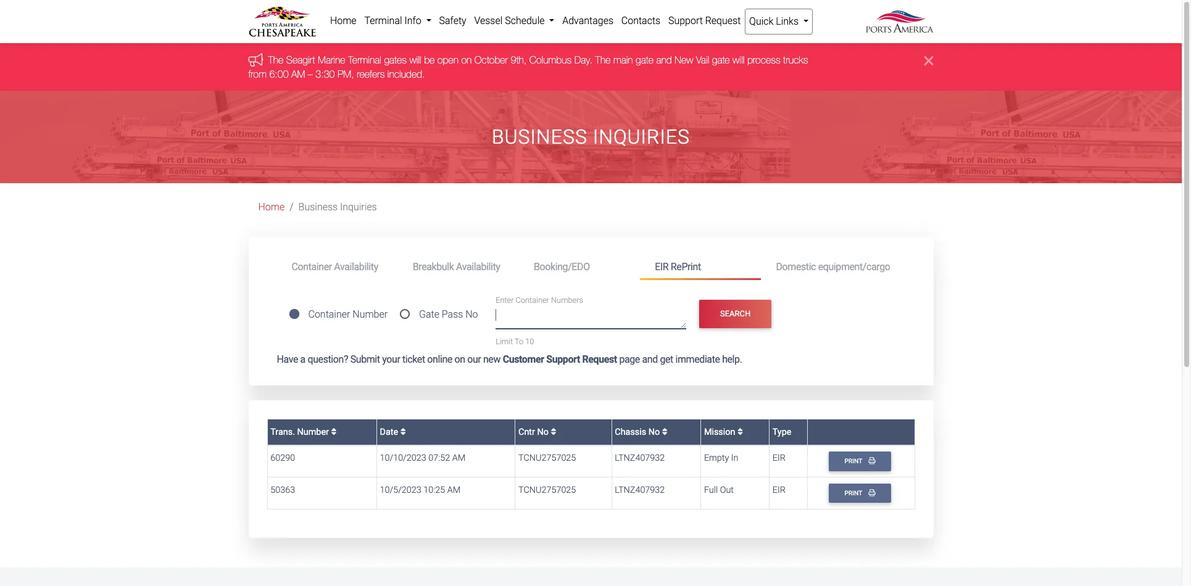 Task type: vqa. For each thing, say whether or not it's contained in the screenshot.
To
yes



Task type: locate. For each thing, give the bounding box(es) containing it.
trans.
[[271, 427, 295, 437]]

0 horizontal spatial no
[[466, 309, 478, 321]]

1 vertical spatial print link
[[829, 484, 892, 503]]

0 vertical spatial home link
[[326, 9, 361, 33]]

sort image right the cntr on the bottom
[[551, 428, 557, 436]]

availability inside container availability link
[[334, 261, 378, 273]]

eir left "reprint"
[[655, 261, 669, 273]]

vessel
[[474, 15, 503, 27]]

0 vertical spatial home
[[330, 15, 357, 27]]

1 print from the top
[[845, 458, 864, 466]]

process
[[748, 55, 781, 66]]

am right 07:52
[[452, 453, 466, 464]]

cntr no link
[[519, 427, 557, 437]]

1 the from the left
[[268, 55, 284, 66]]

support inside support request link
[[669, 15, 703, 27]]

0 vertical spatial request
[[705, 15, 741, 27]]

1 print link from the top
[[829, 452, 892, 471]]

cntr
[[519, 427, 535, 437]]

no right the cntr on the bottom
[[537, 427, 549, 437]]

and
[[657, 55, 672, 66], [642, 354, 658, 365]]

on inside the seagirt marine terminal gates will be open on october 9th, columbus day. the main gate and new vail gate will process trucks from 6:00 am – 3:30 pm, reefers included.
[[461, 55, 472, 66]]

the seagirt marine terminal gates will be open on october 9th, columbus day. the main gate and new vail gate will process trucks from 6:00 am – 3:30 pm, reefers included. link
[[249, 55, 808, 80]]

0 vertical spatial terminal
[[365, 15, 402, 27]]

sort image up in
[[738, 428, 743, 436]]

2 availability from the left
[[456, 261, 500, 273]]

cntr no
[[519, 427, 551, 437]]

0 vertical spatial and
[[657, 55, 672, 66]]

4 sort image from the left
[[738, 428, 743, 436]]

gate right main at the right of the page
[[636, 55, 654, 66]]

advantages
[[563, 15, 614, 27]]

container up container number
[[292, 261, 332, 273]]

container up question?
[[308, 309, 350, 321]]

request
[[705, 15, 741, 27], [583, 354, 617, 365]]

0 vertical spatial business
[[492, 125, 588, 149]]

inquiries
[[593, 125, 690, 149], [340, 201, 377, 213]]

page
[[619, 354, 640, 365]]

1 horizontal spatial will
[[733, 55, 745, 66]]

sort image inside "cntr no" 'link'
[[551, 428, 557, 436]]

2 vertical spatial eir
[[773, 485, 786, 496]]

gate
[[636, 55, 654, 66], [712, 55, 730, 66]]

domestic equipment/cargo
[[776, 261, 891, 273]]

sort image inside chassis no link
[[662, 428, 668, 436]]

pm,
[[338, 68, 354, 80]]

print
[[845, 458, 864, 466], [845, 490, 864, 498]]

0 vertical spatial on
[[461, 55, 472, 66]]

chassis no
[[615, 427, 662, 437]]

0 vertical spatial support
[[669, 15, 703, 27]]

0 horizontal spatial gate
[[636, 55, 654, 66]]

gate right vail
[[712, 55, 730, 66]]

am for 10/10/2023 07:52 am
[[452, 453, 466, 464]]

number up submit
[[353, 309, 388, 321]]

domestic
[[776, 261, 816, 273]]

1 vertical spatial terminal
[[348, 55, 382, 66]]

container for container number
[[308, 309, 350, 321]]

2 vertical spatial am
[[447, 485, 461, 496]]

availability for container availability
[[334, 261, 378, 273]]

1 horizontal spatial business
[[492, 125, 588, 149]]

domestic equipment/cargo link
[[762, 256, 905, 278]]

sort image right chassis at the right bottom
[[662, 428, 668, 436]]

1 horizontal spatial business inquiries
[[492, 125, 690, 149]]

2 sort image from the left
[[551, 428, 557, 436]]

6:00
[[269, 68, 289, 80]]

1 vertical spatial request
[[583, 354, 617, 365]]

0 horizontal spatial the
[[268, 55, 284, 66]]

submit
[[350, 354, 380, 365]]

will
[[410, 55, 422, 66], [733, 55, 745, 66]]

request left quick
[[705, 15, 741, 27]]

sort image
[[331, 428, 337, 436], [551, 428, 557, 436], [662, 428, 668, 436], [738, 428, 743, 436]]

1 print image from the top
[[869, 458, 876, 465]]

1 vertical spatial support
[[547, 354, 580, 365]]

gates
[[384, 55, 407, 66]]

on
[[461, 55, 472, 66], [455, 354, 465, 365]]

date
[[380, 427, 400, 437]]

1 sort image from the left
[[331, 428, 337, 436]]

0 horizontal spatial inquiries
[[340, 201, 377, 213]]

0 vertical spatial eir
[[655, 261, 669, 273]]

1 vertical spatial print image
[[869, 490, 876, 496]]

close image
[[925, 53, 934, 68]]

contacts link
[[618, 9, 665, 33]]

safety
[[439, 15, 467, 27]]

number for trans. number
[[297, 427, 329, 437]]

sort image for trans. number
[[331, 428, 337, 436]]

print link for full out
[[829, 484, 892, 503]]

1 vertical spatial ltnz407932
[[615, 485, 665, 496]]

business inquiries
[[492, 125, 690, 149], [299, 201, 377, 213]]

eir for full out
[[773, 485, 786, 496]]

get
[[660, 354, 674, 365]]

sort image for chassis no
[[662, 428, 668, 436]]

eir reprint link
[[640, 256, 762, 280]]

1 vertical spatial eir
[[773, 453, 786, 464]]

0 vertical spatial business inquiries
[[492, 125, 690, 149]]

availability
[[334, 261, 378, 273], [456, 261, 500, 273]]

0 vertical spatial print image
[[869, 458, 876, 465]]

1 vertical spatial am
[[452, 453, 466, 464]]

availability up container number
[[334, 261, 378, 273]]

terminal left info
[[365, 15, 402, 27]]

numbers
[[551, 296, 583, 305]]

am left –
[[291, 68, 305, 80]]

and inside the seagirt marine terminal gates will be open on october 9th, columbus day. the main gate and new vail gate will process trucks from 6:00 am – 3:30 pm, reefers included.
[[657, 55, 672, 66]]

number right 'trans.'
[[297, 427, 329, 437]]

and left get
[[642, 354, 658, 365]]

eir right out
[[773, 485, 786, 496]]

october
[[475, 55, 508, 66]]

support
[[669, 15, 703, 27], [547, 354, 580, 365]]

container availability
[[292, 261, 378, 273]]

no for chassis no
[[649, 427, 660, 437]]

quick
[[750, 15, 774, 27]]

10/5/2023 10:25 am
[[380, 485, 461, 496]]

0 horizontal spatial home link
[[258, 201, 285, 213]]

ticket
[[403, 354, 425, 365]]

search
[[721, 310, 751, 319]]

no
[[466, 309, 478, 321], [537, 427, 549, 437], [649, 427, 660, 437]]

chassis no link
[[615, 427, 668, 437]]

the seagirt marine terminal gates will be open on october 9th, columbus day. the main gate and new vail gate will process trucks from 6:00 am – 3:30 pm, reefers included. alert
[[0, 43, 1182, 91]]

1 vertical spatial on
[[455, 354, 465, 365]]

terminal up reefers
[[348, 55, 382, 66]]

1 horizontal spatial availability
[[456, 261, 500, 273]]

print image for empty in
[[869, 458, 876, 465]]

on left our
[[455, 354, 465, 365]]

0 vertical spatial container
[[292, 261, 332, 273]]

2 horizontal spatial no
[[649, 427, 660, 437]]

limit to 10
[[496, 337, 534, 346]]

–
[[308, 68, 313, 80]]

eir inside eir reprint 'link'
[[655, 261, 669, 273]]

ltnz407932 for empty
[[615, 453, 665, 464]]

vail
[[696, 55, 710, 66]]

the up 6:00
[[268, 55, 284, 66]]

pass
[[442, 309, 463, 321]]

booking/edo
[[534, 261, 590, 273]]

the right day.
[[596, 55, 611, 66]]

new
[[483, 354, 501, 365]]

0 vertical spatial tcnu2757025
[[519, 453, 576, 464]]

2 print link from the top
[[829, 484, 892, 503]]

safety link
[[435, 9, 470, 33]]

your
[[382, 354, 400, 365]]

2 print from the top
[[845, 490, 864, 498]]

support up 'new'
[[669, 15, 703, 27]]

10:25
[[424, 485, 445, 496]]

0 horizontal spatial request
[[583, 354, 617, 365]]

am
[[291, 68, 305, 80], [452, 453, 466, 464], [447, 485, 461, 496]]

support right the customer
[[547, 354, 580, 365]]

2 ltnz407932 from the top
[[615, 485, 665, 496]]

on right the open
[[461, 55, 472, 66]]

0 vertical spatial ltnz407932
[[615, 453, 665, 464]]

request left page
[[583, 354, 617, 365]]

1 vertical spatial print
[[845, 490, 864, 498]]

sort image for cntr no
[[551, 428, 557, 436]]

ltnz407932
[[615, 453, 665, 464], [615, 485, 665, 496]]

2 will from the left
[[733, 55, 745, 66]]

1 tcnu2757025 from the top
[[519, 453, 576, 464]]

tcnu2757025 for 10/10/2023 07:52 am
[[519, 453, 576, 464]]

the seagirt marine terminal gates will be open on october 9th, columbus day. the main gate and new vail gate will process trucks from 6:00 am – 3:30 pm, reefers included.
[[249, 55, 808, 80]]

0 horizontal spatial number
[[297, 427, 329, 437]]

eir down 'type'
[[773, 453, 786, 464]]

sort image right 'trans.'
[[331, 428, 337, 436]]

0 vertical spatial print link
[[829, 452, 892, 471]]

availability inside breakbulk availability link
[[456, 261, 500, 273]]

container for container availability
[[292, 261, 332, 273]]

marine
[[318, 55, 346, 66]]

eir
[[655, 261, 669, 273], [773, 453, 786, 464], [773, 485, 786, 496]]

sort image inside trans. number link
[[331, 428, 337, 436]]

1 horizontal spatial gate
[[712, 55, 730, 66]]

print image
[[869, 458, 876, 465], [869, 490, 876, 496]]

1 vertical spatial home
[[258, 201, 285, 213]]

container
[[292, 261, 332, 273], [516, 296, 549, 305], [308, 309, 350, 321]]

1 ltnz407932 from the top
[[615, 453, 665, 464]]

1 horizontal spatial home
[[330, 15, 357, 27]]

1 horizontal spatial the
[[596, 55, 611, 66]]

no right chassis at the right bottom
[[649, 427, 660, 437]]

2 print image from the top
[[869, 490, 876, 496]]

2 gate from the left
[[712, 55, 730, 66]]

0 horizontal spatial availability
[[334, 261, 378, 273]]

business
[[492, 125, 588, 149], [299, 201, 338, 213]]

0 horizontal spatial business
[[299, 201, 338, 213]]

1 vertical spatial tcnu2757025
[[519, 485, 576, 496]]

availability up enter
[[456, 261, 500, 273]]

am right 10:25
[[447, 485, 461, 496]]

a
[[300, 354, 306, 365]]

2 vertical spatial container
[[308, 309, 350, 321]]

container right enter
[[516, 296, 549, 305]]

to
[[515, 337, 524, 346]]

1 availability from the left
[[334, 261, 378, 273]]

1 horizontal spatial number
[[353, 309, 388, 321]]

1 horizontal spatial no
[[537, 427, 549, 437]]

2 tcnu2757025 from the top
[[519, 485, 576, 496]]

and left 'new'
[[657, 55, 672, 66]]

open
[[438, 55, 459, 66]]

our
[[467, 354, 481, 365]]

0 vertical spatial number
[[353, 309, 388, 321]]

1 vertical spatial number
[[297, 427, 329, 437]]

0 horizontal spatial will
[[410, 55, 422, 66]]

sort image inside mission link
[[738, 428, 743, 436]]

1 horizontal spatial inquiries
[[593, 125, 690, 149]]

10/10/2023 07:52 am
[[380, 453, 466, 464]]

0 vertical spatial inquiries
[[593, 125, 690, 149]]

will left the 'process'
[[733, 55, 745, 66]]

immediate
[[676, 354, 720, 365]]

0 horizontal spatial business inquiries
[[299, 201, 377, 213]]

the
[[268, 55, 284, 66], [596, 55, 611, 66]]

chassis
[[615, 427, 647, 437]]

tcnu2757025
[[519, 453, 576, 464], [519, 485, 576, 496]]

0 vertical spatial print
[[845, 458, 864, 466]]

included.
[[388, 68, 425, 80]]

will left be
[[410, 55, 422, 66]]

3 sort image from the left
[[662, 428, 668, 436]]

no right pass
[[466, 309, 478, 321]]

0 vertical spatial am
[[291, 68, 305, 80]]

1 horizontal spatial support
[[669, 15, 703, 27]]



Task type: describe. For each thing, give the bounding box(es) containing it.
print for out
[[845, 490, 864, 498]]

ltnz407932 for full
[[615, 485, 665, 496]]

1 gate from the left
[[636, 55, 654, 66]]

0 horizontal spatial support
[[547, 354, 580, 365]]

breakbulk availability
[[413, 261, 500, 273]]

from
[[249, 68, 267, 80]]

bullhorn image
[[249, 53, 268, 67]]

enter
[[496, 296, 514, 305]]

container number
[[308, 309, 388, 321]]

60290
[[271, 453, 295, 464]]

tcnu2757025 for 10/5/2023 10:25 am
[[519, 485, 576, 496]]

support request
[[669, 15, 741, 27]]

print image for full out
[[869, 490, 876, 496]]

terminal info
[[365, 15, 424, 27]]

2 the from the left
[[596, 55, 611, 66]]

number for container number
[[353, 309, 388, 321]]

10
[[526, 337, 534, 346]]

breakbulk
[[413, 261, 454, 273]]

no for cntr no
[[537, 427, 549, 437]]

1 vertical spatial inquiries
[[340, 201, 377, 213]]

10/5/2023
[[380, 485, 422, 496]]

gate pass no
[[419, 309, 478, 321]]

seagirt
[[286, 55, 315, 66]]

support request link
[[665, 9, 745, 33]]

vessel schedule
[[474, 15, 547, 27]]

breakbulk availability link
[[398, 256, 519, 278]]

empty in
[[704, 453, 739, 464]]

1 vertical spatial home link
[[258, 201, 285, 213]]

am inside the seagirt marine terminal gates will be open on october 9th, columbus day. the main gate and new vail gate will process trucks from 6:00 am – 3:30 pm, reefers included.
[[291, 68, 305, 80]]

terminal inside the seagirt marine terminal gates will be open on october 9th, columbus day. the main gate and new vail gate will process trucks from 6:00 am – 3:30 pm, reefers included.
[[348, 55, 382, 66]]

new
[[675, 55, 694, 66]]

trucks
[[784, 55, 808, 66]]

be
[[424, 55, 435, 66]]

1 vertical spatial container
[[516, 296, 549, 305]]

search button
[[699, 300, 772, 329]]

out
[[720, 485, 734, 496]]

sort image
[[400, 428, 406, 436]]

sort image for mission
[[738, 428, 743, 436]]

contacts
[[622, 15, 661, 27]]

full out
[[704, 485, 734, 496]]

3:30
[[316, 68, 335, 80]]

eir reprint
[[655, 261, 701, 273]]

mission link
[[704, 427, 743, 437]]

columbus
[[530, 55, 572, 66]]

in
[[731, 453, 739, 464]]

customer support request link
[[503, 354, 617, 365]]

1 vertical spatial business
[[299, 201, 338, 213]]

quick links link
[[745, 9, 813, 35]]

10/10/2023
[[380, 453, 426, 464]]

eir for empty in
[[773, 453, 786, 464]]

date link
[[380, 427, 406, 437]]

customer
[[503, 354, 544, 365]]

print for in
[[845, 458, 864, 466]]

reefers
[[357, 68, 385, 80]]

gate
[[419, 309, 440, 321]]

have
[[277, 354, 298, 365]]

07:52
[[429, 453, 450, 464]]

reprint
[[671, 261, 701, 273]]

trans. number link
[[271, 427, 337, 437]]

1 horizontal spatial request
[[705, 15, 741, 27]]

help.
[[722, 354, 742, 365]]

type
[[773, 427, 792, 437]]

1 will from the left
[[410, 55, 422, 66]]

terminal info link
[[361, 9, 435, 33]]

question?
[[308, 354, 348, 365]]

day.
[[575, 55, 593, 66]]

9th,
[[511, 55, 527, 66]]

schedule
[[505, 15, 545, 27]]

Enter Container Numbers text field
[[496, 308, 686, 329]]

availability for breakbulk availability
[[456, 261, 500, 273]]

empty
[[704, 453, 729, 464]]

full
[[704, 485, 718, 496]]

container availability link
[[277, 256, 398, 278]]

advantages link
[[559, 9, 618, 33]]

info
[[405, 15, 422, 27]]

1 horizontal spatial home link
[[326, 9, 361, 33]]

limit
[[496, 337, 513, 346]]

online
[[427, 354, 453, 365]]

vessel schedule link
[[470, 9, 559, 33]]

am for 10/5/2023 10:25 am
[[447, 485, 461, 496]]

1 vertical spatial business inquiries
[[299, 201, 377, 213]]

0 horizontal spatial home
[[258, 201, 285, 213]]

enter container numbers
[[496, 296, 583, 305]]

have a question? submit your ticket online on our new customer support request page and get immediate help.
[[277, 354, 742, 365]]

quick links
[[750, 15, 801, 27]]

1 vertical spatial and
[[642, 354, 658, 365]]

print link for empty in
[[829, 452, 892, 471]]

50363
[[271, 485, 295, 496]]

main
[[614, 55, 633, 66]]



